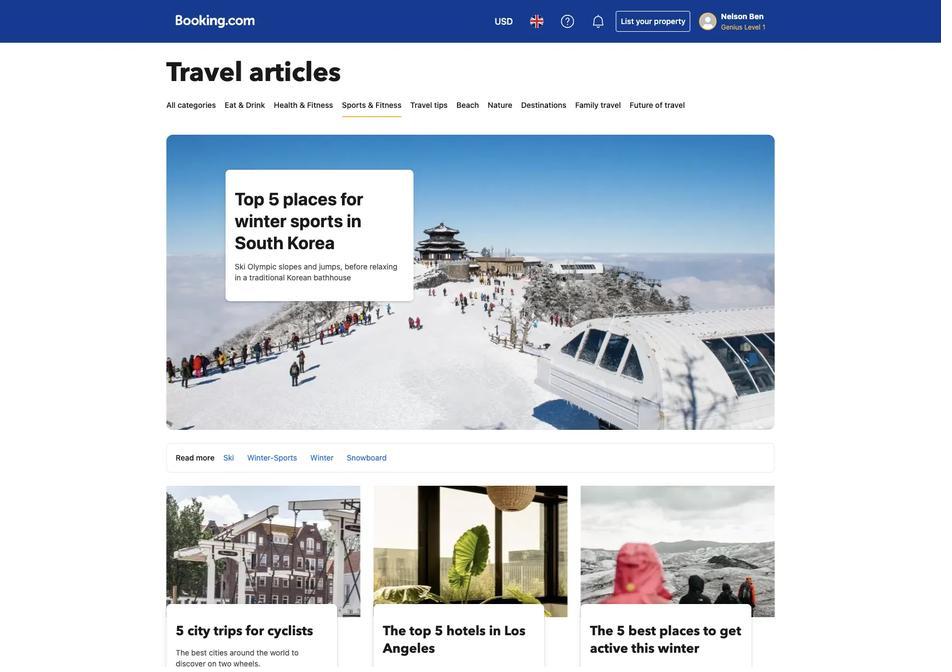 Task type: locate. For each thing, give the bounding box(es) containing it.
1 travel from the left
[[601, 101, 621, 110]]

2 horizontal spatial in
[[489, 622, 501, 640]]

world
[[270, 649, 290, 658]]

list your property
[[621, 17, 686, 26]]

snowboard
[[347, 454, 387, 463]]

to inside the 5 best places to get active this winter
[[703, 622, 717, 640]]

1 horizontal spatial to
[[703, 622, 717, 640]]

winter up south
[[235, 210, 287, 231]]

for
[[341, 189, 363, 209], [246, 622, 264, 640]]

1 horizontal spatial &
[[300, 101, 305, 110]]

best
[[629, 622, 656, 640], [191, 649, 207, 658]]

the inside the best cities around the world to discover on two wheels.
[[176, 649, 189, 658]]

sports up korea
[[290, 210, 343, 231]]

& right 'sports'
[[368, 101, 373, 110]]

top 5 places for winter sports in south korea link
[[235, 189, 363, 253]]

read more
[[176, 454, 215, 463]]

1 horizontal spatial for
[[341, 189, 363, 209]]

the up discover
[[176, 649, 189, 658]]

&
[[238, 101, 244, 110], [300, 101, 305, 110], [368, 101, 373, 110]]

fitness
[[307, 101, 333, 110], [376, 101, 402, 110]]

and
[[304, 262, 317, 271]]

property
[[654, 17, 686, 26]]

the left top
[[383, 622, 406, 640]]

around
[[230, 649, 255, 658]]

usd button
[[488, 8, 520, 35]]

1 vertical spatial best
[[191, 649, 207, 658]]

& right health
[[300, 101, 305, 110]]

ben
[[749, 12, 764, 21]]

0 horizontal spatial &
[[238, 101, 244, 110]]

the inside the top 5 hotels in los angeles
[[383, 622, 406, 640]]

0 horizontal spatial travel
[[166, 55, 243, 91]]

the for the best cities around the world to discover on two wheels.
[[176, 649, 189, 658]]

0 horizontal spatial in
[[235, 273, 241, 282]]

olympic
[[248, 262, 277, 271]]

snowboard link
[[347, 454, 387, 463]]

0 horizontal spatial fitness
[[307, 101, 333, 110]]

1 vertical spatial travel
[[410, 101, 432, 110]]

0 horizontal spatial the
[[176, 649, 189, 658]]

2 horizontal spatial winter
[[658, 640, 699, 658]]

places right this
[[659, 622, 700, 640]]

2 vertical spatial winter
[[658, 640, 699, 658]]

0 horizontal spatial places
[[283, 189, 337, 209]]

places up korea
[[283, 189, 337, 209]]

1 fitness from the left
[[307, 101, 333, 110]]

1 horizontal spatial best
[[629, 622, 656, 640]]

2 vertical spatial in
[[489, 622, 501, 640]]

fitness inside sports & fitness link
[[376, 101, 402, 110]]

the inside the 5 best places to get active this winter
[[590, 622, 613, 640]]

to inside the best cities around the world to discover on two wheels.
[[292, 649, 299, 658]]

1 horizontal spatial winter
[[310, 454, 334, 463]]

on
[[208, 660, 217, 668]]

nelson
[[721, 12, 747, 21]]

2 & from the left
[[300, 101, 305, 110]]

bathhouse
[[314, 273, 351, 282]]

future
[[630, 101, 653, 110]]

list your property link
[[616, 11, 691, 32]]

your
[[636, 17, 652, 26]]

1 horizontal spatial travel
[[410, 101, 432, 110]]

0 vertical spatial in
[[347, 210, 362, 231]]

0 horizontal spatial for
[[246, 622, 264, 640]]

1
[[762, 23, 766, 31]]

to right world
[[292, 649, 299, 658]]

0 vertical spatial travel
[[166, 55, 243, 91]]

fitness for health & fitness
[[307, 101, 333, 110]]

3 & from the left
[[368, 101, 373, 110]]

0 horizontal spatial winter
[[235, 210, 287, 231]]

travel right of
[[665, 101, 685, 110]]

tips
[[434, 101, 448, 110]]

0 vertical spatial winter
[[235, 210, 287, 231]]

in left los
[[489, 622, 501, 640]]

travel inside travel tips link
[[410, 101, 432, 110]]

nature link
[[488, 94, 512, 116]]

health & fitness
[[274, 101, 333, 110]]

fitness right 'sports'
[[376, 101, 402, 110]]

travel
[[601, 101, 621, 110], [665, 101, 685, 110]]

0 vertical spatial best
[[629, 622, 656, 640]]

1 & from the left
[[238, 101, 244, 110]]

1 horizontal spatial in
[[347, 210, 362, 231]]

& right eat on the left of the page
[[238, 101, 244, 110]]

best right active
[[629, 622, 656, 640]]

city
[[187, 622, 210, 640]]

for inside top 5 places for winter sports in south korea
[[341, 189, 363, 209]]

1 horizontal spatial the
[[383, 622, 406, 640]]

5 left this
[[617, 622, 625, 640]]

the left this
[[590, 622, 613, 640]]

eat & drink link
[[225, 94, 265, 116]]

ski
[[223, 454, 234, 463]]

1 vertical spatial for
[[246, 622, 264, 640]]

in
[[347, 210, 362, 231], [235, 273, 241, 282], [489, 622, 501, 640]]

family
[[575, 101, 599, 110]]

the 5 best places to get active this winter
[[590, 622, 741, 658]]

travel right family
[[601, 101, 621, 110]]

1 horizontal spatial fitness
[[376, 101, 402, 110]]

2 fitness from the left
[[376, 101, 402, 110]]

nelson ben genius level 1
[[721, 12, 766, 31]]

all categories link
[[166, 94, 216, 116]]

travel up categories
[[166, 55, 243, 91]]

top
[[410, 622, 431, 640]]

los
[[504, 622, 526, 640]]

winter-sports
[[247, 454, 297, 463]]

best up discover
[[191, 649, 207, 658]]

usd
[[495, 16, 513, 27]]

0 horizontal spatial travel
[[601, 101, 621, 110]]

to
[[703, 622, 717, 640], [292, 649, 299, 658]]

drink
[[246, 101, 265, 110]]

sports
[[290, 210, 343, 231], [274, 454, 297, 463]]

1 vertical spatial winter
[[310, 454, 334, 463]]

1 vertical spatial sports
[[274, 454, 297, 463]]

2 horizontal spatial &
[[368, 101, 373, 110]]

the
[[383, 622, 406, 640], [590, 622, 613, 640], [176, 649, 189, 658]]

in inside ski olympic slopes and jumps, before relaxing in a traditional korean bathhouse
[[235, 273, 241, 282]]

0 horizontal spatial best
[[191, 649, 207, 658]]

the best cities around the world to discover on two wheels.
[[176, 649, 299, 668]]

in up before
[[347, 210, 362, 231]]

winter right this
[[658, 640, 699, 658]]

winter left snowboard
[[310, 454, 334, 463]]

1 horizontal spatial travel
[[665, 101, 685, 110]]

health & fitness link
[[274, 94, 333, 116]]

travel for travel tips
[[410, 101, 432, 110]]

two
[[219, 660, 232, 668]]

family travel link
[[575, 94, 621, 116]]

0 vertical spatial places
[[283, 189, 337, 209]]

fitness left 'sports'
[[307, 101, 333, 110]]

winter
[[235, 210, 287, 231], [310, 454, 334, 463], [658, 640, 699, 658]]

to left get
[[703, 622, 717, 640]]

1 vertical spatial places
[[659, 622, 700, 640]]

5 right the 'top'
[[268, 189, 279, 209]]

fitness inside health & fitness link
[[307, 101, 333, 110]]

top 5 places for winter sports in south korea
[[235, 189, 363, 253]]

5 city trips for cyclists
[[176, 622, 313, 640]]

all categories
[[166, 101, 216, 110]]

south
[[235, 232, 284, 253]]

0 vertical spatial to
[[703, 622, 717, 640]]

the 5 best places to get active this winter link
[[590, 622, 742, 658]]

5
[[268, 189, 279, 209], [176, 622, 184, 640], [435, 622, 443, 640], [617, 622, 625, 640]]

eat & drink
[[225, 101, 265, 110]]

0 vertical spatial for
[[341, 189, 363, 209]]

0 vertical spatial sports
[[290, 210, 343, 231]]

2 horizontal spatial the
[[590, 622, 613, 640]]

sports left winter link
[[274, 454, 297, 463]]

get
[[720, 622, 741, 640]]

fitness for sports & fitness
[[376, 101, 402, 110]]

1 vertical spatial to
[[292, 649, 299, 658]]

1 vertical spatial in
[[235, 273, 241, 282]]

0 horizontal spatial to
[[292, 649, 299, 658]]

in left a
[[235, 273, 241, 282]]

1 horizontal spatial places
[[659, 622, 700, 640]]

travel left the tips
[[410, 101, 432, 110]]

5 right top
[[435, 622, 443, 640]]

winter-
[[247, 454, 274, 463]]



Task type: vqa. For each thing, say whether or not it's contained in the screenshot.
"peso"
no



Task type: describe. For each thing, give the bounding box(es) containing it.
booking.com online hotel reservations image
[[176, 15, 255, 28]]

5 inside top 5 places for winter sports in south korea
[[268, 189, 279, 209]]

places inside top 5 places for winter sports in south korea
[[283, 189, 337, 209]]

future of travel
[[630, 101, 685, 110]]

top
[[235, 189, 264, 209]]

active
[[590, 640, 628, 658]]

eat
[[225, 101, 236, 110]]

in inside the top 5 hotels in los angeles
[[489, 622, 501, 640]]

before
[[345, 262, 368, 271]]

places inside the 5 best places to get active this winter
[[659, 622, 700, 640]]

destinations link
[[521, 94, 567, 116]]

discover
[[176, 660, 206, 668]]

& for sports
[[368, 101, 373, 110]]

angeles
[[383, 640, 435, 658]]

winter-sports link
[[247, 454, 297, 463]]

more
[[196, 454, 215, 463]]

future of travel link
[[630, 94, 685, 116]]

for for places
[[341, 189, 363, 209]]

wheels.
[[234, 660, 260, 668]]

ski olympic slopes and jumps, before relaxing in a traditional korean bathhouse
[[235, 262, 397, 282]]

winter inside top 5 places for winter sports in south korea
[[235, 210, 287, 231]]

slopes
[[279, 262, 302, 271]]

winter inside the 5 best places to get active this winter
[[658, 640, 699, 658]]

& for eat
[[238, 101, 244, 110]]

sports & fitness link
[[342, 94, 402, 116]]

read
[[176, 454, 194, 463]]

a
[[243, 273, 247, 282]]

this
[[632, 640, 655, 658]]

travel tips link
[[410, 94, 448, 116]]

the top 5 hotels in los angeles link
[[383, 622, 535, 658]]

travel articles
[[166, 55, 341, 91]]

cyclists
[[267, 622, 313, 640]]

ski
[[235, 262, 246, 271]]

korean
[[287, 273, 312, 282]]

sports
[[342, 101, 366, 110]]

the top 5 hotels in los angeles
[[383, 622, 526, 658]]

of
[[655, 101, 663, 110]]

relaxing
[[370, 262, 397, 271]]

travel for travel articles
[[166, 55, 243, 91]]

best inside the best cities around the world to discover on two wheels.
[[191, 649, 207, 658]]

beach
[[457, 101, 479, 110]]

hotels
[[446, 622, 486, 640]]

articles
[[249, 55, 341, 91]]

ski link
[[223, 454, 234, 463]]

list
[[621, 17, 634, 26]]

the
[[257, 649, 268, 658]]

in inside top 5 places for winter sports in south korea
[[347, 210, 362, 231]]

for for trips
[[246, 622, 264, 640]]

the for the top 5 hotels in los angeles
[[383, 622, 406, 640]]

best inside the 5 best places to get active this winter
[[629, 622, 656, 640]]

5 left city
[[176, 622, 184, 640]]

trips
[[214, 622, 242, 640]]

destinations
[[521, 101, 567, 110]]

health
[[274, 101, 298, 110]]

traditional
[[249, 273, 285, 282]]

5 city trips for cyclists link
[[176, 622, 328, 640]]

5 inside the top 5 hotels in los angeles
[[435, 622, 443, 640]]

sports & fitness
[[342, 101, 402, 110]]

korea
[[287, 232, 335, 253]]

level
[[744, 23, 761, 31]]

genius
[[721, 23, 743, 31]]

the for the 5 best places to get active this winter
[[590, 622, 613, 640]]

cities
[[209, 649, 228, 658]]

nature
[[488, 101, 512, 110]]

winter link
[[310, 454, 334, 463]]

travel tips
[[410, 101, 448, 110]]

family travel
[[575, 101, 621, 110]]

all
[[166, 101, 176, 110]]

& for health
[[300, 101, 305, 110]]

sports inside top 5 places for winter sports in south korea
[[290, 210, 343, 231]]

jumps,
[[319, 262, 343, 271]]

5 inside the 5 best places to get active this winter
[[617, 622, 625, 640]]

beach link
[[457, 94, 479, 116]]

2 travel from the left
[[665, 101, 685, 110]]

categories
[[178, 101, 216, 110]]



